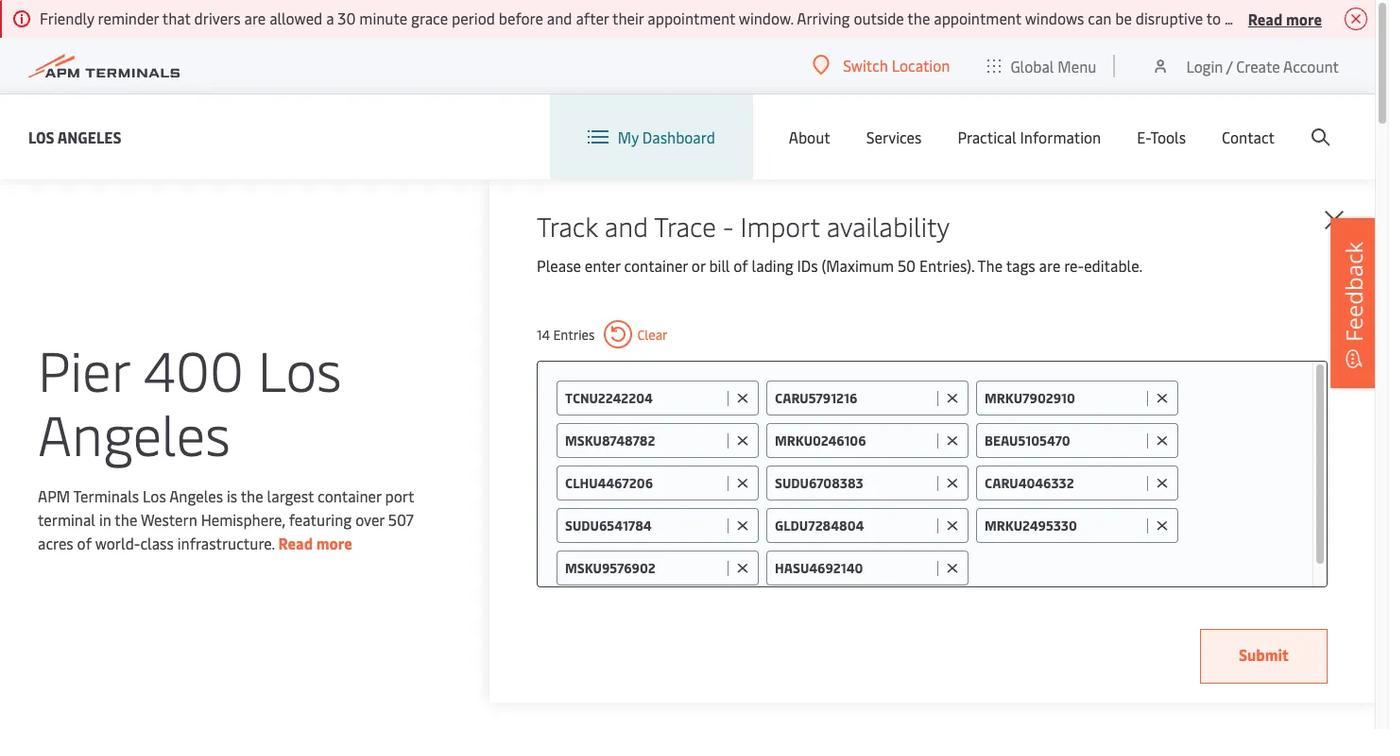 Task type: locate. For each thing, give the bounding box(es) containing it.
hemisphere,
[[201, 509, 285, 530]]

0 vertical spatial angeles
[[57, 126, 121, 147]]

please enter container or bill of lading ids (maximum 50 entries). the tags are re-editable.
[[537, 255, 1143, 276]]

1 horizontal spatial more
[[1286, 8, 1322, 29]]

0 vertical spatial read more
[[1248, 8, 1322, 29]]

angeles inside apm terminals los angeles is the largest container port terminal in the western hemisphere, featuring over 507 acres of world-class infrastructure.
[[169, 485, 223, 506]]

terminals
[[73, 485, 139, 506]]

2 horizontal spatial los
[[258, 331, 342, 406]]

read up login / create account
[[1248, 8, 1283, 29]]

Type or paste your IDs here text field
[[976, 551, 1294, 585]]

1 vertical spatial angeles
[[38, 396, 230, 470]]

1 vertical spatial the
[[115, 509, 137, 530]]

services button
[[866, 95, 922, 180]]

1 horizontal spatial read more
[[1248, 8, 1322, 29]]

0 horizontal spatial read more
[[278, 533, 352, 553]]

0 horizontal spatial container
[[318, 485, 381, 506]]

angeles
[[57, 126, 121, 147], [38, 396, 230, 470], [169, 485, 223, 506]]

read more
[[1248, 8, 1322, 29], [278, 533, 352, 553]]

import
[[741, 208, 820, 244]]

1 horizontal spatial the
[[241, 485, 263, 506]]

angeles for 400
[[38, 396, 230, 470]]

read more link
[[278, 533, 352, 553]]

submit button
[[1200, 629, 1328, 684]]

container up over
[[318, 485, 381, 506]]

enter
[[585, 255, 621, 276]]

container left or
[[624, 255, 688, 276]]

1 vertical spatial read more
[[278, 533, 352, 553]]

more up account
[[1286, 8, 1322, 29]]

lading
[[752, 255, 794, 276]]

0 horizontal spatial read
[[278, 533, 313, 553]]

2 vertical spatial los
[[143, 485, 166, 506]]

track
[[537, 208, 598, 244]]

infrastructure.
[[177, 533, 275, 553]]

of
[[734, 255, 748, 276], [77, 533, 92, 553]]

world-
[[95, 533, 140, 553]]

read
[[1248, 8, 1283, 29], [278, 533, 313, 553]]

los inside pier 400 los angeles
[[258, 331, 342, 406]]

clear button
[[604, 320, 668, 349]]

contact button
[[1222, 95, 1275, 180]]

close alert image
[[1345, 8, 1368, 30]]

are
[[1039, 255, 1061, 276]]

feedback
[[1338, 242, 1369, 342]]

re-
[[1064, 255, 1084, 276]]

the
[[978, 255, 1003, 276]]

1 vertical spatial los
[[258, 331, 342, 406]]

read more down 'featuring' at the bottom
[[278, 533, 352, 553]]

tags
[[1006, 255, 1036, 276]]

practical information
[[958, 127, 1101, 147]]

Entered ID text field
[[565, 389, 723, 407], [985, 389, 1143, 407], [775, 474, 933, 492], [985, 517, 1143, 535]]

1 horizontal spatial container
[[624, 255, 688, 276]]

more for read more link at bottom left
[[316, 533, 352, 553]]

0 vertical spatial los
[[28, 126, 54, 147]]

practical
[[958, 127, 1017, 147]]

1 horizontal spatial read
[[1248, 8, 1283, 29]]

400
[[143, 331, 244, 406]]

or
[[692, 255, 706, 276]]

0 horizontal spatial los
[[28, 126, 54, 147]]

1 vertical spatial read
[[278, 533, 313, 553]]

1 horizontal spatial los
[[143, 485, 166, 506]]

clear
[[637, 326, 668, 344]]

of right bill
[[734, 255, 748, 276]]

more
[[1286, 8, 1322, 29], [316, 533, 352, 553]]

create
[[1236, 55, 1280, 76]]

of right acres
[[77, 533, 92, 553]]

los
[[28, 126, 54, 147], [258, 331, 342, 406], [143, 485, 166, 506]]

trace
[[654, 208, 716, 244]]

switch location
[[843, 55, 950, 76]]

the
[[241, 485, 263, 506], [115, 509, 137, 530]]

login / create account link
[[1152, 38, 1339, 94]]

contact
[[1222, 127, 1275, 147]]

the right in
[[115, 509, 137, 530]]

container
[[624, 255, 688, 276], [318, 485, 381, 506]]

login / create account
[[1186, 55, 1339, 76]]

0 horizontal spatial of
[[77, 533, 92, 553]]

account
[[1283, 55, 1339, 76]]

angeles inside pier 400 los angeles
[[38, 396, 230, 470]]

1 vertical spatial more
[[316, 533, 352, 553]]

0 vertical spatial container
[[624, 255, 688, 276]]

0 horizontal spatial more
[[316, 533, 352, 553]]

my dashboard
[[618, 127, 715, 147]]

read down 'featuring' at the bottom
[[278, 533, 313, 553]]

e-tools
[[1137, 127, 1186, 147]]

(maximum
[[822, 255, 894, 276]]

0 vertical spatial more
[[1286, 8, 1322, 29]]

terminal
[[38, 509, 95, 530]]

more for read more button
[[1286, 8, 1322, 29]]

read more up login / create account
[[1248, 8, 1322, 29]]

1 vertical spatial of
[[77, 533, 92, 553]]

more down 'featuring' at the bottom
[[316, 533, 352, 553]]

submit
[[1239, 645, 1289, 665]]

container inside apm terminals los angeles is the largest container port terminal in the western hemisphere, featuring over 507 acres of world-class infrastructure.
[[318, 485, 381, 506]]

largest
[[267, 485, 314, 506]]

more inside button
[[1286, 8, 1322, 29]]

my dashboard button
[[588, 95, 715, 180]]

Entered ID text field
[[775, 389, 933, 407], [565, 432, 723, 450], [775, 432, 933, 450], [985, 432, 1143, 450], [565, 474, 723, 492], [985, 474, 1143, 492], [565, 517, 723, 535], [775, 517, 933, 535], [565, 559, 723, 577], [775, 559, 933, 577]]

0 vertical spatial the
[[241, 485, 263, 506]]

2 vertical spatial angeles
[[169, 485, 223, 506]]

read more for read more link at bottom left
[[278, 533, 352, 553]]

information
[[1020, 127, 1101, 147]]

and
[[605, 208, 648, 244]]

1 vertical spatial container
[[318, 485, 381, 506]]

editable.
[[1084, 255, 1143, 276]]

los inside apm terminals los angeles is the largest container port terminal in the western hemisphere, featuring over 507 acres of world-class infrastructure.
[[143, 485, 166, 506]]

0 vertical spatial read
[[1248, 8, 1283, 29]]

angeles for terminals
[[169, 485, 223, 506]]

bill
[[709, 255, 730, 276]]

read inside button
[[1248, 8, 1283, 29]]

los angeles
[[28, 126, 121, 147]]

1 horizontal spatial of
[[734, 255, 748, 276]]

-
[[723, 208, 734, 244]]

the right is
[[241, 485, 263, 506]]



Task type: vqa. For each thing, say whether or not it's contained in the screenshot.
'14 Entries'
yes



Task type: describe. For each thing, give the bounding box(es) containing it.
0 vertical spatial of
[[734, 255, 748, 276]]

menu
[[1058, 55, 1097, 76]]

entries).
[[920, 255, 975, 276]]

my
[[618, 127, 639, 147]]

ids
[[797, 255, 818, 276]]

0 horizontal spatial the
[[115, 509, 137, 530]]

switch location button
[[813, 55, 950, 76]]

availability
[[827, 208, 950, 244]]

read more for read more button
[[1248, 8, 1322, 29]]

14
[[537, 326, 550, 344]]

los for apm terminals los angeles is the largest container port terminal in the western hemisphere, featuring over 507 acres of world-class infrastructure.
[[143, 485, 166, 506]]

class
[[140, 533, 174, 553]]

feedback button
[[1331, 218, 1378, 388]]

50
[[898, 255, 916, 276]]

services
[[866, 127, 922, 147]]

los for pier 400 los angeles
[[258, 331, 342, 406]]

la secondary image
[[51, 481, 382, 730]]

507
[[388, 509, 413, 530]]

pier 400 los angeles
[[38, 331, 342, 470]]

acres
[[38, 533, 73, 553]]

global
[[1011, 55, 1054, 76]]

global menu button
[[969, 37, 1116, 94]]

tools
[[1151, 127, 1186, 147]]

dashboard
[[642, 127, 715, 147]]

port
[[385, 485, 414, 506]]

apm
[[38, 485, 70, 506]]

read for read more link at bottom left
[[278, 533, 313, 553]]

practical information button
[[958, 95, 1101, 180]]

e-tools button
[[1137, 95, 1186, 180]]

apm terminals los angeles is the largest container port terminal in the western hemisphere, featuring over 507 acres of world-class infrastructure.
[[38, 485, 414, 553]]

entries
[[553, 326, 595, 344]]

/
[[1227, 55, 1233, 76]]

14 entries
[[537, 326, 595, 344]]

western
[[141, 509, 197, 530]]

location
[[892, 55, 950, 76]]

featuring
[[289, 509, 352, 530]]

e-
[[1137, 127, 1151, 147]]

los angeles link
[[28, 125, 121, 149]]

global menu
[[1011, 55, 1097, 76]]

read more button
[[1248, 7, 1322, 30]]

login
[[1186, 55, 1223, 76]]

about
[[789, 127, 830, 147]]

track and trace - import availability
[[537, 208, 950, 244]]

switch
[[843, 55, 888, 76]]

read for read more button
[[1248, 8, 1283, 29]]

los inside los angeles link
[[28, 126, 54, 147]]

please
[[537, 255, 581, 276]]

over
[[355, 509, 385, 530]]

pier
[[38, 331, 130, 406]]

of inside apm terminals los angeles is the largest container port terminal in the western hemisphere, featuring over 507 acres of world-class infrastructure.
[[77, 533, 92, 553]]

in
[[99, 509, 111, 530]]

about button
[[789, 95, 830, 180]]

is
[[227, 485, 237, 506]]



